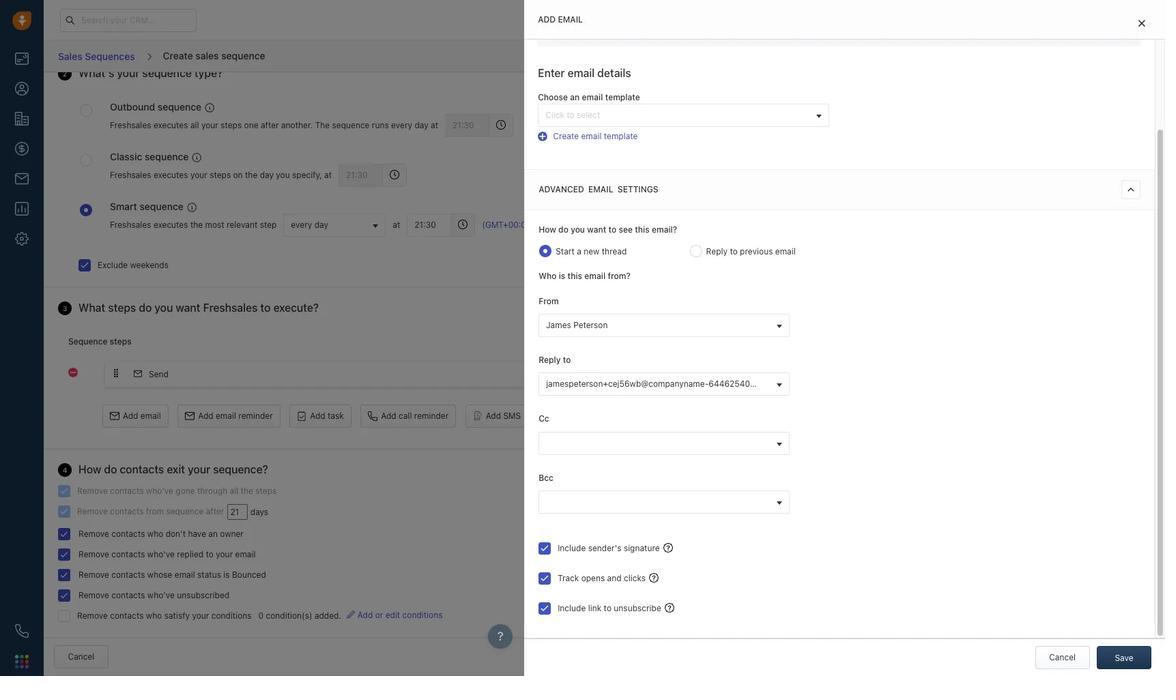 Task type: describe. For each thing, give the bounding box(es) containing it.
phone image
[[15, 625, 29, 638]]

choose an email template
[[538, 92, 640, 103]]

who for don't
[[147, 529, 163, 539]]

track opens and clicks
[[558, 573, 646, 584]]

email?
[[652, 224, 678, 235]]

create email template link
[[538, 131, 638, 141]]

opens
[[582, 573, 605, 584]]

your down unsubscribed
[[192, 611, 209, 621]]

step
[[260, 220, 277, 230]]

most
[[205, 220, 224, 230]]

1 horizontal spatial sales
[[975, 163, 995, 173]]

phone element
[[8, 618, 36, 645]]

0 horizontal spatial you
[[155, 302, 173, 314]]

0 vertical spatial template
[[605, 92, 640, 103]]

unsubscribe
[[614, 603, 662, 614]]

include for include link to unsubscribe
[[558, 603, 586, 614]]

you inside enter email details dialog
[[571, 224, 585, 235]]

0 vertical spatial this
[[635, 224, 650, 235]]

enter
[[538, 67, 565, 80]]

0 vertical spatial every
[[391, 120, 413, 131]]

your down <span class=" ">sales reps can use this for weekly check-ins with leads and to run renewal campaigns e.g. renewing a contract</span> icon
[[190, 170, 207, 180]]

have
[[188, 529, 206, 539]]

to left previous
[[730, 246, 738, 257]]

<span class=" ">sales reps can use this for prospecting and account-based selling e.g. following up with event attendees</span> image
[[187, 202, 197, 212]]

your down <span class=" ">sales reps can use this for traditional drip campaigns e.g. reengaging with cold prospects</span> image
[[201, 120, 218, 131]]

executes for outbound sequence
[[154, 120, 188, 131]]

exclude weekends
[[98, 260, 169, 270]]

add email button
[[102, 405, 169, 428]]

specify,
[[292, 170, 322, 180]]

remove contacts from sequence after
[[77, 507, 224, 517]]

what's
[[79, 67, 114, 79]]

1 vertical spatial template
[[604, 131, 638, 141]]

email up 'select'
[[582, 92, 603, 103]]

(gmt+00:00) utc
[[482, 220, 554, 230]]

sequence?
[[213, 464, 268, 476]]

exit
[[167, 464, 185, 476]]

executes for classic sequence
[[154, 170, 188, 180]]

what steps do you want freshsales to execute?
[[79, 302, 319, 314]]

contacts for email
[[112, 570, 145, 580]]

1 vertical spatial an
[[209, 529, 218, 539]]

every day button
[[284, 213, 386, 237]]

day inside button
[[315, 220, 328, 230]]

0 vertical spatial the
[[245, 170, 258, 180]]

0 horizontal spatial day
[[260, 170, 274, 180]]

email
[[589, 184, 614, 195]]

add email inside button
[[123, 411, 161, 421]]

reminder for add email reminder
[[239, 411, 273, 421]]

add call reminder button
[[361, 405, 456, 428]]

3
[[63, 304, 67, 312]]

sales sequences link
[[57, 46, 136, 67]]

create for create sales sequence
[[163, 50, 193, 61]]

is inside enter email details dialog
[[559, 271, 566, 281]]

choose
[[538, 92, 568, 103]]

sales sequences
[[58, 50, 135, 62]]

from
[[146, 507, 164, 517]]

status
[[197, 570, 221, 580]]

steps right what
[[108, 302, 136, 314]]

cancel inside enter email details dialog
[[1050, 653, 1076, 663]]

reply for reply to previous email
[[707, 246, 728, 257]]

add for add sms button at bottom
[[486, 411, 501, 421]]

thread
[[602, 246, 627, 257]]

reply to previous email
[[707, 246, 796, 257]]

0 horizontal spatial cancel
[[68, 652, 95, 662]]

peterson
[[574, 320, 608, 331]]

remove contacts whose email status is bounced
[[79, 570, 266, 580]]

settings
[[618, 184, 659, 195]]

call
[[399, 411, 412, 421]]

create sales sequence
[[163, 50, 265, 61]]

another.
[[281, 120, 313, 131]]

add for add email button
[[123, 411, 138, 421]]

email down send
[[141, 411, 161, 421]]

add for add email reminder button
[[198, 411, 213, 421]]

contacts for don't
[[112, 529, 145, 539]]

remove contacts who've gone through all the steps
[[77, 486, 277, 496]]

how for how to configure a sales sequence
[[900, 163, 917, 173]]

steps right sequence
[[110, 336, 132, 347]]

1 horizontal spatial do
[[139, 302, 152, 314]]

1 vertical spatial after
[[206, 507, 224, 517]]

weekends
[[130, 260, 169, 270]]

add for the add call reminder button
[[381, 411, 397, 421]]

freshsales executes all your steps one after another. the sequence runs every day at
[[110, 120, 438, 131]]

contacts for replied
[[112, 550, 145, 560]]

who
[[539, 271, 557, 281]]

classic sequence
[[110, 151, 189, 162]]

freshsales executes the most relevant step
[[110, 220, 277, 230]]

create for create email template
[[553, 131, 579, 141]]

how do you want to see this email?
[[539, 224, 678, 235]]

your right exit
[[188, 464, 210, 476]]

your down owner
[[216, 550, 233, 560]]

replied
[[177, 550, 204, 560]]

and
[[607, 573, 622, 584]]

1 vertical spatial the
[[190, 220, 203, 230]]

1 horizontal spatial you
[[276, 170, 290, 180]]

enter email details dialog
[[525, 0, 1166, 677]]

2
[[63, 70, 67, 78]]

Search your CRM... text field
[[60, 9, 197, 32]]

0 horizontal spatial conditions
[[211, 611, 252, 621]]

type?
[[195, 67, 223, 79]]

email up enter email details
[[558, 14, 583, 25]]

remove contacts who've unsubscribed
[[79, 591, 230, 601]]

to down 'james'
[[563, 355, 571, 366]]

freshsales for outbound
[[110, 120, 151, 131]]

advanced email settings
[[539, 184, 659, 195]]

who for satisfy
[[146, 611, 162, 621]]

classic
[[110, 151, 142, 162]]

0 horizontal spatial is
[[224, 570, 230, 580]]

what
[[79, 302, 105, 314]]

smart
[[110, 201, 137, 212]]

cc
[[539, 414, 550, 424]]

do for you
[[559, 224, 569, 235]]

freshsales for smart
[[110, 220, 151, 230]]

whose
[[147, 570, 172, 580]]

how for how do you want to see this email?
[[539, 224, 556, 235]]

sequence steps
[[68, 336, 132, 347]]

gone
[[176, 486, 195, 496]]

through
[[197, 486, 228, 496]]

details
[[598, 67, 631, 80]]

every inside every day button
[[291, 220, 312, 230]]

start
[[556, 246, 575, 257]]

james peterson
[[546, 320, 608, 331]]

on
[[233, 170, 243, 180]]

(gmt+00:00) utc link
[[482, 219, 554, 231]]

what's your sequence type?
[[79, 67, 223, 79]]



Task type: locate. For each thing, give the bounding box(es) containing it.
0 vertical spatial who've
[[146, 486, 173, 496]]

0 horizontal spatial reply
[[539, 355, 561, 366]]

email up choose an email template
[[568, 67, 595, 80]]

1 horizontal spatial at
[[393, 220, 400, 230]]

1 vertical spatial at
[[324, 170, 332, 180]]

<span class=" ">sales reps can use this for weekly check-ins with leads and to run renewal campaigns e.g. renewing a contract</span> image
[[192, 153, 202, 162]]

steps left one
[[221, 120, 242, 131]]

1 horizontal spatial how
[[539, 224, 556, 235]]

reply to
[[539, 355, 571, 366]]

1 horizontal spatial an
[[570, 92, 580, 103]]

include for include sender's signature
[[558, 543, 586, 554]]

1 vertical spatial include
[[558, 603, 586, 614]]

reply
[[707, 246, 728, 257], [539, 355, 561, 366]]

previous
[[740, 246, 773, 257]]

add sms button
[[465, 405, 529, 428]]

do right utc
[[559, 224, 569, 235]]

this right see
[[635, 224, 650, 235]]

sales right configure
[[975, 163, 995, 173]]

contacts left 'whose' at left bottom
[[112, 570, 145, 580]]

cancel right "freshworks switcher" icon
[[68, 652, 95, 662]]

at right runs
[[431, 120, 438, 131]]

contacts up remove contacts who satisfy your conditions
[[112, 591, 145, 601]]

1 horizontal spatial a
[[968, 163, 972, 173]]

do down the weekends
[[139, 302, 152, 314]]

don't
[[166, 529, 186, 539]]

contacts down remove contacts from sequence after
[[112, 529, 145, 539]]

0 horizontal spatial all
[[190, 120, 199, 131]]

steps left on
[[210, 170, 231, 180]]

3 executes from the top
[[154, 220, 188, 230]]

644625405275115567.freshworksmail.com
[[709, 379, 876, 390]]

day right on
[[260, 170, 274, 180]]

0
[[259, 611, 264, 622]]

<span class=" ">sales reps can use this for traditional drip campaigns e.g. reengaging with cold prospects</span> image
[[205, 103, 215, 113]]

clicks
[[624, 573, 646, 584]]

reminder right call
[[414, 411, 449, 421]]

2 executes from the top
[[154, 170, 188, 180]]

freshsales left execute?
[[203, 302, 258, 314]]

you down the weekends
[[155, 302, 173, 314]]

1 horizontal spatial all
[[230, 486, 239, 496]]

0 vertical spatial reply
[[707, 246, 728, 257]]

day right runs
[[415, 120, 429, 131]]

do right 4
[[104, 464, 117, 476]]

contacts for sequence
[[110, 507, 144, 517]]

or
[[375, 610, 383, 621]]

0 condition(s) added.
[[259, 611, 341, 622]]

add email inside enter email details dialog
[[538, 14, 583, 25]]

0 vertical spatial you
[[276, 170, 290, 180]]

include left link
[[558, 603, 586, 614]]

freshsales down classic
[[110, 170, 151, 180]]

0 horizontal spatial sales
[[196, 50, 219, 61]]

2 horizontal spatial you
[[571, 224, 585, 235]]

email up bounced
[[235, 550, 256, 560]]

include
[[558, 543, 586, 554], [558, 603, 586, 614]]

None text field
[[228, 505, 248, 520]]

create up what's your sequence type?
[[163, 50, 193, 61]]

a inside dialog
[[577, 246, 582, 257]]

1 vertical spatial reply
[[539, 355, 561, 366]]

at right specify,
[[324, 170, 332, 180]]

a right configure
[[968, 163, 972, 173]]

include up track in the bottom left of the page
[[558, 543, 586, 554]]

executes down classic sequence
[[154, 170, 188, 180]]

at right every day button
[[393, 220, 400, 230]]

the right on
[[245, 170, 258, 180]]

freshsales down smart
[[110, 220, 151, 230]]

0 vertical spatial executes
[[154, 120, 188, 131]]

4
[[63, 466, 67, 474]]

after down through
[[206, 507, 224, 517]]

0 horizontal spatial add email
[[123, 411, 161, 421]]

0 horizontal spatial a
[[577, 246, 582, 257]]

sender's
[[588, 543, 622, 554]]

0 vertical spatial day
[[415, 120, 429, 131]]

0 vertical spatial a
[[968, 163, 972, 173]]

who've for gone
[[146, 486, 173, 496]]

0 horizontal spatial create
[[163, 50, 193, 61]]

to left see
[[609, 224, 617, 235]]

contacts down remove contacts who don't have an owner
[[112, 550, 145, 560]]

1 horizontal spatial this
[[635, 224, 650, 235]]

is
[[559, 271, 566, 281], [224, 570, 230, 580]]

freshsales executes your steps on the day you specify, at
[[110, 170, 332, 180]]

click to select
[[546, 110, 600, 120]]

at
[[431, 120, 438, 131], [324, 170, 332, 180], [393, 220, 400, 230]]

contacts for unsubscribed
[[112, 591, 145, 601]]

2 vertical spatial day
[[315, 220, 328, 230]]

0 vertical spatial how
[[900, 163, 917, 173]]

add email up enter
[[538, 14, 583, 25]]

0 horizontal spatial at
[[324, 170, 332, 180]]

0 vertical spatial do
[[559, 224, 569, 235]]

conditions left 0
[[211, 611, 252, 621]]

save button
[[1097, 647, 1152, 670]]

who've for replied
[[147, 550, 175, 560]]

remove for remove contacts whose email status is bounced
[[79, 570, 109, 580]]

0 vertical spatial include
[[558, 543, 586, 554]]

2 vertical spatial at
[[393, 220, 400, 230]]

add email reminder button
[[178, 405, 281, 428]]

1 horizontal spatial day
[[315, 220, 328, 230]]

0 horizontal spatial how
[[79, 464, 101, 476]]

0 vertical spatial at
[[431, 120, 438, 131]]

how
[[900, 163, 917, 173], [539, 224, 556, 235], [79, 464, 101, 476]]

reply down 'james'
[[539, 355, 561, 366]]

james
[[546, 320, 571, 331]]

reminder for add call reminder
[[414, 411, 449, 421]]

who left don't
[[147, 529, 163, 539]]

1 vertical spatial create
[[553, 131, 579, 141]]

configure
[[929, 163, 966, 173]]

close image
[[1139, 19, 1146, 27]]

2 reminder from the left
[[414, 411, 449, 421]]

sales up type?
[[196, 50, 219, 61]]

task
[[328, 411, 344, 421]]

create down click to select
[[553, 131, 579, 141]]

email down replied
[[175, 570, 195, 580]]

cancel left save
[[1050, 653, 1076, 663]]

executes for smart sequence
[[154, 220, 188, 230]]

enter email details
[[538, 67, 631, 80]]

to inside button
[[567, 110, 575, 120]]

add task button
[[290, 405, 352, 428]]

every day
[[291, 220, 328, 230]]

1 horizontal spatial cancel
[[1050, 653, 1076, 663]]

you up start
[[571, 224, 585, 235]]

executes down <span class=" ">sales reps can use this for prospecting and account-based selling e.g. following up with event attendees</span> image
[[154, 220, 188, 230]]

day down specify,
[[315, 220, 328, 230]]

0 vertical spatial is
[[559, 271, 566, 281]]

save
[[1115, 654, 1134, 664]]

sequence
[[221, 50, 265, 61], [142, 67, 192, 79], [158, 101, 202, 113], [332, 120, 370, 131], [145, 151, 189, 162], [997, 163, 1034, 173], [140, 201, 184, 212], [166, 507, 204, 517]]

2 vertical spatial executes
[[154, 220, 188, 230]]

an up click to select
[[570, 92, 580, 103]]

sms
[[504, 411, 521, 421]]

added.
[[315, 611, 341, 622]]

1 vertical spatial this
[[568, 271, 583, 281]]

1 vertical spatial add email
[[123, 411, 161, 421]]

sales
[[196, 50, 219, 61], [975, 163, 995, 173]]

2 vertical spatial you
[[155, 302, 173, 314]]

1 horizontal spatial create
[[553, 131, 579, 141]]

your
[[117, 67, 140, 79], [201, 120, 218, 131], [190, 170, 207, 180], [188, 464, 210, 476], [216, 550, 233, 560], [192, 611, 209, 621]]

freshworks switcher image
[[15, 655, 29, 669]]

remove contacts who satisfy your conditions
[[77, 611, 252, 621]]

1 horizontal spatial is
[[559, 271, 566, 281]]

0 horizontal spatial cancel button
[[54, 646, 109, 669]]

freshsales for classic
[[110, 170, 151, 180]]

cancel button right "freshworks switcher" icon
[[54, 646, 109, 669]]

you left specify,
[[276, 170, 290, 180]]

from?
[[608, 271, 631, 281]]

all up <span class=" ">sales reps can use this for weekly check-ins with leads and to run renewal campaigns e.g. renewing a contract</span> icon
[[190, 120, 199, 131]]

1 executes from the top
[[154, 120, 188, 131]]

0 horizontal spatial every
[[291, 220, 312, 230]]

1 vertical spatial day
[[260, 170, 274, 180]]

0 vertical spatial sales
[[196, 50, 219, 61]]

1 vertical spatial do
[[139, 302, 152, 314]]

jamespeterson+cej56wb@companyname-644625405275115567.freshworksmail.com
[[546, 379, 876, 390]]

1 reminder from the left
[[239, 411, 273, 421]]

0 vertical spatial add email
[[538, 14, 583, 25]]

contacts left from
[[110, 507, 144, 517]]

1 vertical spatial sales
[[975, 163, 995, 173]]

2 vertical spatial do
[[104, 464, 117, 476]]

contacts down remove contacts who've unsubscribed at bottom
[[110, 611, 144, 621]]

1 vertical spatial how
[[539, 224, 556, 235]]

0 horizontal spatial do
[[104, 464, 117, 476]]

1 vertical spatial who've
[[147, 550, 175, 560]]

outbound
[[110, 101, 155, 113]]

reminder
[[239, 411, 273, 421], [414, 411, 449, 421]]

the down sequence?
[[241, 486, 253, 496]]

email right previous
[[776, 246, 796, 257]]

conditions right 'edit' on the left of page
[[403, 610, 443, 621]]

condition(s)
[[266, 611, 312, 622]]

email up sequence?
[[216, 411, 236, 421]]

remove for remove contacts who've gone through all the steps
[[77, 486, 108, 496]]

every right "step" on the top left of page
[[291, 220, 312, 230]]

1 horizontal spatial want
[[587, 224, 607, 235]]

email down 'select'
[[581, 131, 602, 141]]

all
[[190, 120, 199, 131], [230, 486, 239, 496]]

edit
[[386, 610, 400, 621]]

freshsales
[[110, 120, 151, 131], [110, 170, 151, 180], [110, 220, 151, 230], [203, 302, 258, 314]]

1 horizontal spatial after
[[261, 120, 279, 131]]

how right 4
[[79, 464, 101, 476]]

contacts
[[120, 464, 164, 476], [110, 486, 144, 496], [110, 507, 144, 517], [112, 529, 145, 539], [112, 550, 145, 560], [112, 570, 145, 580], [112, 591, 145, 601], [110, 611, 144, 621]]

1 vertical spatial every
[[291, 220, 312, 230]]

add or edit conditions
[[358, 610, 443, 621]]

the left the most
[[190, 220, 203, 230]]

2 horizontal spatial do
[[559, 224, 569, 235]]

0 horizontal spatial reminder
[[239, 411, 273, 421]]

1 vertical spatial a
[[577, 246, 582, 257]]

freshsales down outbound
[[110, 120, 151, 131]]

send
[[149, 369, 169, 379]]

how left configure
[[900, 163, 917, 173]]

template
[[605, 92, 640, 103], [604, 131, 638, 141]]

add email reminder
[[198, 411, 273, 421]]

do inside enter email details dialog
[[559, 224, 569, 235]]

2 horizontal spatial how
[[900, 163, 917, 173]]

from
[[539, 296, 559, 307]]

want inside enter email details dialog
[[587, 224, 607, 235]]

reminder up sequence?
[[239, 411, 273, 421]]

1 horizontal spatial every
[[391, 120, 413, 131]]

1 vertical spatial executes
[[154, 170, 188, 180]]

relevant
[[227, 220, 258, 230]]

create inside enter email details dialog
[[553, 131, 579, 141]]

0 horizontal spatial an
[[209, 529, 218, 539]]

create email template
[[553, 131, 638, 141]]

who down remove contacts who've unsubscribed at bottom
[[146, 611, 162, 621]]

who've down 'whose' at left bottom
[[147, 591, 175, 601]]

remove contacts who've replied to your email
[[79, 550, 256, 560]]

1 vertical spatial want
[[176, 302, 200, 314]]

the
[[245, 170, 258, 180], [190, 220, 203, 230], [241, 486, 253, 496]]

contacts up remove contacts from sequence after
[[110, 486, 144, 496]]

2 vertical spatial who've
[[147, 591, 175, 601]]

all right through
[[230, 486, 239, 496]]

0 vertical spatial after
[[261, 120, 279, 131]]

is right status
[[224, 570, 230, 580]]

to right link
[[604, 603, 612, 614]]

1 horizontal spatial add email
[[538, 14, 583, 25]]

0 vertical spatial an
[[570, 92, 580, 103]]

2 horizontal spatial day
[[415, 120, 429, 131]]

0 horizontal spatial want
[[176, 302, 200, 314]]

steps up days
[[256, 486, 277, 496]]

a left new
[[577, 246, 582, 257]]

cancel button left save
[[1036, 647, 1090, 670]]

reply for reply to
[[539, 355, 561, 366]]

to right replied
[[206, 550, 214, 560]]

add for add task button
[[310, 411, 325, 421]]

2 vertical spatial how
[[79, 464, 101, 476]]

every
[[391, 120, 413, 131], [291, 220, 312, 230]]

template down details at the top right of page
[[605, 92, 640, 103]]

this down start
[[568, 271, 583, 281]]

after
[[261, 120, 279, 131], [206, 507, 224, 517]]

2 horizontal spatial at
[[431, 120, 438, 131]]

how up start
[[539, 224, 556, 235]]

to left execute?
[[260, 302, 271, 314]]

1 horizontal spatial reply
[[707, 246, 728, 257]]

add inside enter email details dialog
[[538, 14, 556, 25]]

how to configure a sales sequence
[[900, 163, 1034, 173]]

who've down remove contacts who don't have an owner
[[147, 550, 175, 560]]

2 include from the top
[[558, 603, 586, 614]]

signature
[[624, 543, 660, 554]]

your down sequences
[[117, 67, 140, 79]]

remove for remove contacts who satisfy your conditions
[[77, 611, 108, 621]]

who've up from
[[146, 486, 173, 496]]

remove contacts who don't have an owner
[[79, 529, 244, 539]]

every right runs
[[391, 120, 413, 131]]

add task
[[310, 411, 344, 421]]

day
[[415, 120, 429, 131], [260, 170, 274, 180], [315, 220, 328, 230]]

remove for remove contacts who've replied to your email
[[79, 550, 109, 560]]

0 vertical spatial create
[[163, 50, 193, 61]]

1 horizontal spatial reminder
[[414, 411, 449, 421]]

one
[[244, 120, 259, 131]]

1 vertical spatial who
[[146, 611, 162, 621]]

executes down 'outbound sequence'
[[154, 120, 188, 131]]

an right have
[[209, 529, 218, 539]]

reply left previous
[[707, 246, 728, 257]]

include sender's signature
[[558, 543, 660, 554]]

contacts for gone
[[110, 486, 144, 496]]

jamespeterson+cej56wb@companyname-
[[546, 379, 709, 390]]

include link to unsubscribe
[[558, 603, 662, 614]]

sequences
[[85, 50, 135, 62]]

0 vertical spatial all
[[190, 120, 199, 131]]

contacts left exit
[[120, 464, 164, 476]]

add email down send
[[123, 411, 161, 421]]

how for how do contacts exit your sequence?
[[79, 464, 101, 476]]

to right click
[[567, 110, 575, 120]]

bcc
[[539, 473, 554, 483]]

remove for remove contacts from sequence after
[[77, 507, 108, 517]]

days
[[250, 507, 268, 517]]

1 vertical spatial is
[[224, 570, 230, 580]]

a
[[968, 163, 972, 173], [577, 246, 582, 257]]

track
[[558, 573, 579, 584]]

2 vertical spatial the
[[241, 486, 253, 496]]

0 vertical spatial want
[[587, 224, 607, 235]]

1 horizontal spatial conditions
[[403, 610, 443, 621]]

template down choose an email template
[[604, 131, 638, 141]]

advanced
[[539, 184, 584, 195]]

is right who
[[559, 271, 566, 281]]

1 horizontal spatial cancel button
[[1036, 647, 1090, 670]]

to left configure
[[919, 163, 927, 173]]

link
[[588, 603, 602, 614]]

who've for unsubscribed
[[147, 591, 175, 601]]

contacts for satisfy
[[110, 611, 144, 621]]

1 vertical spatial you
[[571, 224, 585, 235]]

how inside enter email details dialog
[[539, 224, 556, 235]]

1 vertical spatial all
[[230, 486, 239, 496]]

new
[[584, 246, 600, 257]]

add or edit conditions link
[[347, 610, 443, 621]]

conditions
[[403, 610, 443, 621], [211, 611, 252, 621]]

remove for remove contacts who don't have an owner
[[79, 529, 109, 539]]

0 vertical spatial who
[[147, 529, 163, 539]]

0 horizontal spatial after
[[206, 507, 224, 517]]

click
[[546, 110, 565, 120]]

do for contacts
[[104, 464, 117, 476]]

an inside enter email details dialog
[[570, 92, 580, 103]]

after right one
[[261, 120, 279, 131]]

1 include from the top
[[558, 543, 586, 554]]

who've
[[146, 486, 173, 496], [147, 550, 175, 560], [147, 591, 175, 601]]

smart sequence
[[110, 201, 184, 212]]

owner
[[220, 529, 244, 539]]

email left from?
[[585, 271, 606, 281]]

remove for remove contacts who've unsubscribed
[[79, 591, 109, 601]]



Task type: vqa. For each thing, say whether or not it's contained in the screenshot.
(Gmt+00:00) Utc
yes



